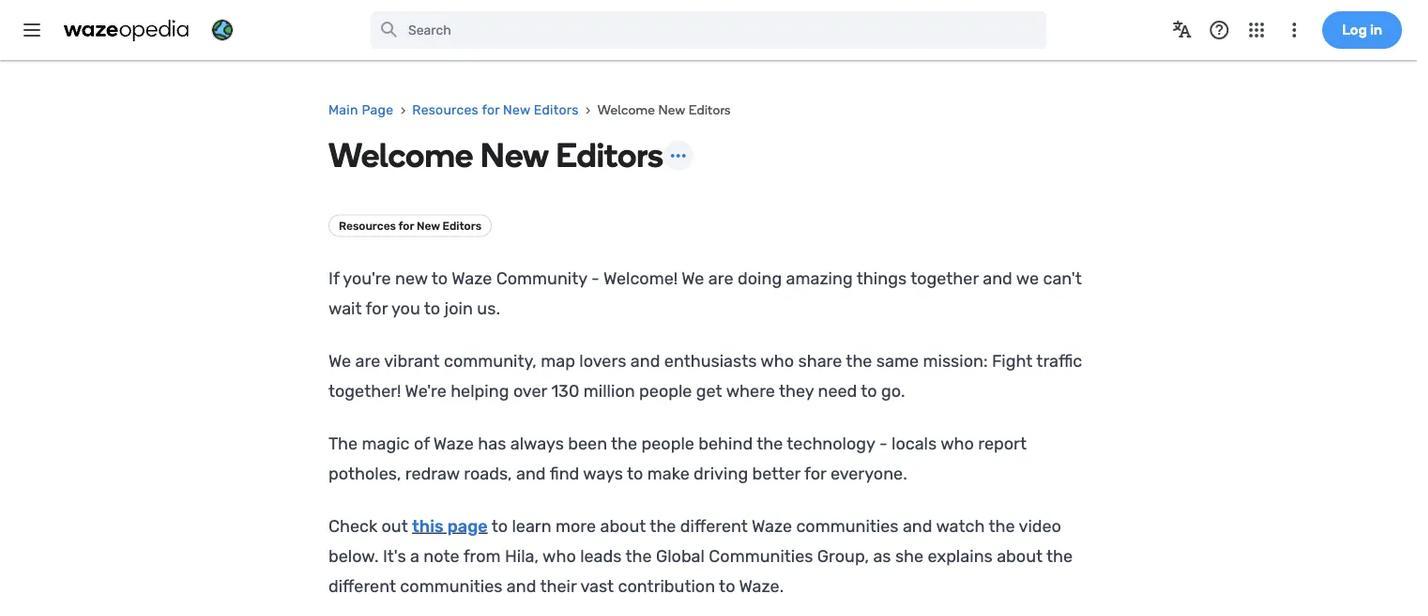 Task type: locate. For each thing, give the bounding box(es) containing it.
who up their
[[543, 546, 576, 566]]

lovers
[[579, 351, 626, 371]]

the up "need"
[[846, 351, 872, 371]]

1 vertical spatial we
[[329, 351, 351, 371]]

to inside we are vibrant community, map lovers and enthusiasts who share the same mission: fight traffic together! we're helping over 130 million people get where they need to go.
[[861, 381, 877, 401]]

together
[[911, 268, 979, 288]]

traffic
[[1037, 351, 1083, 371]]

us.
[[477, 298, 500, 318]]

1 vertical spatial communities
[[400, 576, 503, 594]]

1 vertical spatial for
[[804, 463, 826, 483]]

about down video
[[997, 546, 1043, 566]]

0 vertical spatial about
[[600, 516, 646, 536]]

2 horizontal spatial who
[[941, 433, 974, 453]]

we up together!
[[329, 351, 351, 371]]

0 vertical spatial are
[[709, 268, 734, 288]]

about up 'leads'
[[600, 516, 646, 536]]

0 vertical spatial waze
[[452, 268, 492, 288]]

vibrant
[[384, 351, 440, 371]]

-
[[591, 268, 600, 288], [879, 433, 888, 453]]

1 vertical spatial are
[[355, 351, 380, 371]]

the down video
[[1047, 546, 1073, 566]]

are up together!
[[355, 351, 380, 371]]

0 horizontal spatial -
[[591, 268, 600, 288]]

waze right of
[[433, 433, 474, 453]]

leads
[[580, 546, 622, 566]]

we
[[682, 268, 704, 288], [329, 351, 351, 371]]

and
[[983, 268, 1013, 288], [631, 351, 660, 371], [516, 463, 546, 483], [903, 516, 933, 536], [507, 576, 536, 594]]

are left doing
[[709, 268, 734, 288]]

1 vertical spatial about
[[997, 546, 1043, 566]]

for inside the magic of waze has always been the people behind the technology - locals who report potholes, redraw roads, and find ways to make driving better for everyone.
[[804, 463, 826, 483]]

note
[[424, 546, 460, 566]]

main content
[[272, 98, 1145, 594]]

everyone.
[[831, 463, 907, 483]]

0 horizontal spatial we
[[329, 351, 351, 371]]

0 vertical spatial -
[[591, 268, 600, 288]]

people inside we are vibrant community, map lovers and enthusiasts who share the same mission: fight traffic together! we're helping over 130 million people get where they need to go.
[[639, 381, 692, 401]]

1 horizontal spatial for
[[804, 463, 826, 483]]

where
[[726, 381, 775, 401]]

waze inside the magic of waze has always been the people behind the technology - locals who report potholes, redraw roads, and find ways to make driving better for everyone.
[[433, 433, 474, 453]]

she
[[895, 546, 924, 566]]

who inside we are vibrant community, map lovers and enthusiasts who share the same mission: fight traffic together! we're helping over 130 million people get where they need to go.
[[761, 351, 794, 371]]

1 horizontal spatial who
[[761, 351, 794, 371]]

been
[[568, 433, 607, 453]]

to
[[432, 268, 448, 288], [424, 298, 440, 318], [861, 381, 877, 401], [627, 463, 643, 483], [492, 516, 508, 536], [719, 576, 735, 594]]

over
[[513, 381, 547, 401]]

new
[[395, 268, 428, 288]]

they
[[779, 381, 814, 401]]

their
[[540, 576, 577, 594]]

if you're new to waze community - welcome! we are doing amazing things together and we can't wait for you to join us.
[[329, 268, 1082, 318]]

for left you
[[366, 298, 388, 318]]

the
[[329, 433, 358, 453]]

0 horizontal spatial communities
[[400, 576, 503, 594]]

go.
[[882, 381, 905, 401]]

it's
[[383, 546, 406, 566]]

communities
[[796, 516, 899, 536], [400, 576, 503, 594]]

- left the welcome!
[[591, 268, 600, 288]]

are inside if you're new to waze community - welcome! we are doing amazing things together and we can't wait for you to join us.
[[709, 268, 734, 288]]

- inside the magic of waze has always been the people behind the technology - locals who report potholes, redraw roads, and find ways to make driving better for everyone.
[[879, 433, 888, 453]]

0 vertical spatial people
[[639, 381, 692, 401]]

same
[[877, 351, 919, 371]]

1 vertical spatial who
[[941, 433, 974, 453]]

who right the 'locals'
[[941, 433, 974, 453]]

waze
[[452, 268, 492, 288], [433, 433, 474, 453], [752, 516, 792, 536]]

potholes,
[[329, 463, 401, 483]]

to right new
[[432, 268, 448, 288]]

1 horizontal spatial are
[[709, 268, 734, 288]]

0 horizontal spatial are
[[355, 351, 380, 371]]

are
[[709, 268, 734, 288], [355, 351, 380, 371]]

different up global
[[680, 516, 748, 536]]

watch
[[936, 516, 985, 536]]

0 vertical spatial for
[[366, 298, 388, 318]]

a
[[410, 546, 420, 566]]

0 horizontal spatial different
[[329, 576, 396, 594]]

get
[[696, 381, 722, 401]]

1 vertical spatial people
[[642, 433, 695, 453]]

0 horizontal spatial for
[[366, 298, 388, 318]]

enthusiasts
[[664, 351, 757, 371]]

0 vertical spatial communities
[[796, 516, 899, 536]]

waze up communities
[[752, 516, 792, 536]]

0 horizontal spatial who
[[543, 546, 576, 566]]

the
[[846, 351, 872, 371], [611, 433, 637, 453], [757, 433, 783, 453], [650, 516, 676, 536], [989, 516, 1015, 536], [626, 546, 652, 566], [1047, 546, 1073, 566]]

who up "they"
[[761, 351, 794, 371]]

1 vertical spatial waze
[[433, 433, 474, 453]]

for down technology
[[804, 463, 826, 483]]

2 vertical spatial waze
[[752, 516, 792, 536]]

to right ways
[[627, 463, 643, 483]]

0 vertical spatial we
[[682, 268, 704, 288]]

of
[[414, 433, 430, 453]]

1 horizontal spatial about
[[997, 546, 1043, 566]]

we right the welcome!
[[682, 268, 704, 288]]

different
[[680, 516, 748, 536], [329, 576, 396, 594]]

1 horizontal spatial -
[[879, 433, 888, 453]]

to right you
[[424, 298, 440, 318]]

0 vertical spatial who
[[761, 351, 794, 371]]

can't
[[1043, 268, 1082, 288]]

about
[[600, 516, 646, 536], [997, 546, 1043, 566]]

the up better
[[757, 433, 783, 453]]

as
[[873, 546, 891, 566]]

for inside if you're new to waze community - welcome! we are doing amazing things together and we can't wait for you to join us.
[[366, 298, 388, 318]]

- left the 'locals'
[[879, 433, 888, 453]]

and right the 'lovers'
[[631, 351, 660, 371]]

people
[[639, 381, 692, 401], [642, 433, 695, 453]]

2 vertical spatial who
[[543, 546, 576, 566]]

we are vibrant community, map lovers and enthusiasts who share the same mission: fight traffic together! we're helping over 130 million people get where they need to go.
[[329, 351, 1083, 401]]

and down "always"
[[516, 463, 546, 483]]

who inside to learn more about the different waze communities and watch the video below. it's a note from hila, who leads the global communities group, as she explains about the different communities and their vast contribution to waze.
[[543, 546, 576, 566]]

different down the below.
[[329, 576, 396, 594]]

the up global
[[650, 516, 676, 536]]

share
[[798, 351, 842, 371]]

1 horizontal spatial different
[[680, 516, 748, 536]]

communities up group,
[[796, 516, 899, 536]]

and inside the magic of waze has always been the people behind the technology - locals who report potholes, redraw roads, and find ways to make driving better for everyone.
[[516, 463, 546, 483]]

to right "page"
[[492, 516, 508, 536]]

and inside we are vibrant community, map lovers and enthusiasts who share the same mission: fight traffic together! we're helping over 130 million people get where they need to go.
[[631, 351, 660, 371]]

community
[[496, 268, 587, 288]]

1 horizontal spatial we
[[682, 268, 704, 288]]

ways
[[583, 463, 623, 483]]

- inside if you're new to waze community - welcome! we are doing amazing things together and we can't wait for you to join us.
[[591, 268, 600, 288]]

hila,
[[505, 546, 539, 566]]

to left go.
[[861, 381, 877, 401]]

to left waze.
[[719, 576, 735, 594]]

0 horizontal spatial about
[[600, 516, 646, 536]]

better
[[752, 463, 801, 483]]

communities down note
[[400, 576, 503, 594]]

who
[[761, 351, 794, 371], [941, 433, 974, 453], [543, 546, 576, 566]]

for
[[366, 298, 388, 318], [804, 463, 826, 483]]

find
[[550, 463, 579, 483]]

helping
[[451, 381, 509, 401]]

to inside the magic of waze has always been the people behind the technology - locals who report potholes, redraw roads, and find ways to make driving better for everyone.
[[627, 463, 643, 483]]

waze up join
[[452, 268, 492, 288]]

people up make
[[642, 433, 695, 453]]

people left get
[[639, 381, 692, 401]]

and left we
[[983, 268, 1013, 288]]

mission:
[[923, 351, 988, 371]]

1 vertical spatial -
[[879, 433, 888, 453]]



Task type: vqa. For each thing, say whether or not it's contained in the screenshot.
Re: within the the Re: November 2023 Office Hour… by BrettC0
no



Task type: describe. For each thing, give the bounding box(es) containing it.
communities
[[709, 546, 813, 566]]

we're
[[405, 381, 447, 401]]

you
[[391, 298, 420, 318]]

and inside if you're new to waze community - welcome! we are doing amazing things together and we can't wait for you to join us.
[[983, 268, 1013, 288]]

vast
[[580, 576, 614, 594]]

roads,
[[464, 463, 512, 483]]

you're
[[343, 268, 391, 288]]

130
[[551, 381, 580, 401]]

we
[[1016, 268, 1039, 288]]

the magic of waze has always been the people behind the technology - locals who report potholes, redraw roads, and find ways to make driving better for everyone.
[[329, 433, 1027, 483]]

1 horizontal spatial communities
[[796, 516, 899, 536]]

if
[[329, 268, 339, 288]]

things
[[857, 268, 907, 288]]

the left video
[[989, 516, 1015, 536]]

people inside the magic of waze has always been the people behind the technology - locals who report potholes, redraw roads, and find ways to make driving better for everyone.
[[642, 433, 695, 453]]

the right 'leads'
[[626, 546, 652, 566]]

redraw
[[405, 463, 460, 483]]

contribution
[[618, 576, 715, 594]]

to learn more about the different waze communities and watch the video below. it's a note from hila, who leads the global communities group, as she explains about the different communities and their vast contribution to waze.
[[329, 516, 1073, 594]]

doing
[[738, 268, 782, 288]]

who inside the magic of waze has always been the people behind the technology - locals who report potholes, redraw roads, and find ways to make driving better for everyone.
[[941, 433, 974, 453]]

the inside we are vibrant community, map lovers and enthusiasts who share the same mission: fight traffic together! we're helping over 130 million people get where they need to go.
[[846, 351, 872, 371]]

waze.
[[739, 576, 784, 594]]

explains
[[928, 546, 993, 566]]

the right been
[[611, 433, 637, 453]]

welcome!
[[603, 268, 678, 288]]

0 vertical spatial different
[[680, 516, 748, 536]]

need
[[818, 381, 857, 401]]

join
[[445, 298, 473, 318]]

more
[[556, 516, 596, 536]]

check
[[329, 516, 377, 536]]

has
[[478, 433, 506, 453]]

locals
[[892, 433, 937, 453]]

behind
[[699, 433, 753, 453]]

main content containing if you're new to waze community - welcome! we are doing amazing things together and we can't wait for you to join us.
[[272, 98, 1145, 594]]

wait
[[329, 298, 362, 318]]

and down the hila, at the left of the page
[[507, 576, 536, 594]]

1 vertical spatial different
[[329, 576, 396, 594]]

report
[[978, 433, 1027, 453]]

always
[[510, 433, 564, 453]]

fight
[[992, 351, 1033, 371]]

waze inside if you're new to waze community - welcome! we are doing amazing things together and we can't wait for you to join us.
[[452, 268, 492, 288]]

from
[[463, 546, 501, 566]]

this page link
[[412, 516, 488, 536]]

check out this page
[[329, 516, 488, 536]]

amazing
[[786, 268, 853, 288]]

page
[[448, 516, 488, 536]]

together!
[[329, 381, 401, 401]]

are inside we are vibrant community, map lovers and enthusiasts who share the same mission: fight traffic together! we're helping over 130 million people get where they need to go.
[[355, 351, 380, 371]]

this
[[412, 516, 444, 536]]

waze inside to learn more about the different waze communities and watch the video below. it's a note from hila, who leads the global communities group, as she explains about the different communities and their vast contribution to waze.
[[752, 516, 792, 536]]

map
[[541, 351, 575, 371]]

group,
[[817, 546, 869, 566]]

learn
[[512, 516, 552, 536]]

magic
[[362, 433, 410, 453]]

community,
[[444, 351, 537, 371]]

we inside if you're new to waze community - welcome! we are doing amazing things together and we can't wait for you to join us.
[[682, 268, 704, 288]]

out
[[382, 516, 408, 536]]

million
[[584, 381, 635, 401]]

global
[[656, 546, 705, 566]]

video
[[1019, 516, 1062, 536]]

below.
[[329, 546, 379, 566]]

make
[[648, 463, 690, 483]]

technology
[[787, 433, 875, 453]]

we inside we are vibrant community, map lovers and enthusiasts who share the same mission: fight traffic together! we're helping over 130 million people get where they need to go.
[[329, 351, 351, 371]]

and up she
[[903, 516, 933, 536]]

driving
[[694, 463, 748, 483]]



